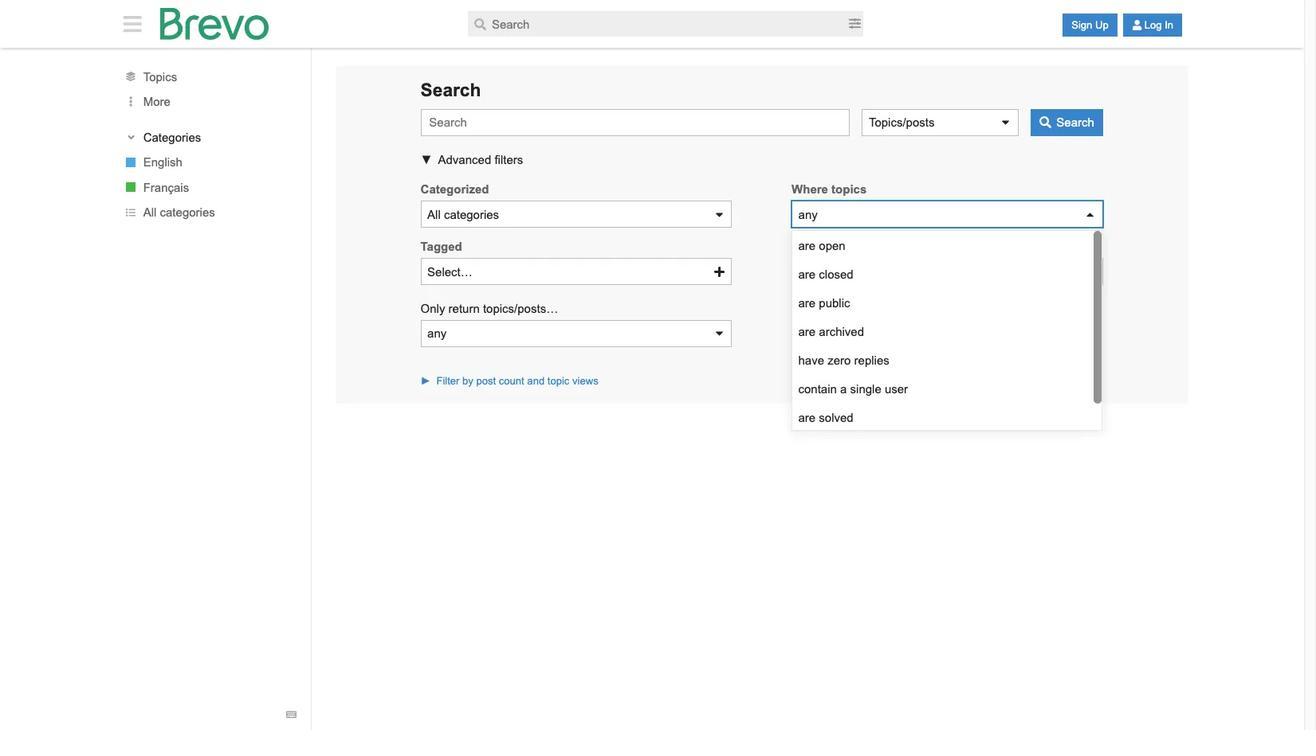 Task type: describe. For each thing, give the bounding box(es) containing it.
search inside button
[[1056, 116, 1094, 129]]

0 horizontal spatial all
[[143, 206, 157, 219]]

sign up button
[[1063, 14, 1117, 37]]

advanced filters
[[438, 153, 523, 166]]

more
[[143, 95, 170, 108]]

before
[[798, 323, 832, 336]]

1 radio item from the top
[[792, 231, 1094, 260]]

none search field inside "search" main content
[[335, 66, 1188, 432]]

posted for posted
[[792, 298, 832, 311]]

keyboard shortcuts image
[[286, 711, 296, 721]]

by for posted
[[835, 240, 849, 254]]

0 horizontal spatial search
[[421, 79, 481, 100]]

select… for posted by
[[798, 265, 844, 279]]

categories button
[[123, 129, 296, 145]]

angle down image
[[126, 132, 136, 142]]

advanced
[[438, 153, 491, 166]]

enter search keyword text field
[[421, 109, 850, 136]]

search button
[[1031, 109, 1103, 136]]

only return topics/posts…
[[421, 302, 558, 316]]

Search text field
[[468, 11, 847, 37]]

5 radio item from the top
[[792, 346, 1094, 375]]

count
[[499, 376, 524, 388]]

search image inside search button
[[1039, 117, 1051, 129]]

in
[[1165, 19, 1173, 31]]

only
[[421, 302, 445, 316]]

ellipsis v image
[[123, 96, 139, 107]]

français
[[143, 181, 189, 194]]

brevo community image
[[160, 8, 268, 40]]

7 radio item from the top
[[792, 403, 1094, 432]]

return
[[448, 302, 480, 316]]

english
[[143, 156, 182, 169]]

topic
[[547, 376, 569, 388]]

categories inside search field
[[444, 208, 499, 222]]

posted for posted by
[[792, 240, 832, 254]]

0 horizontal spatial search image
[[475, 18, 487, 30]]

post
[[476, 376, 496, 388]]

list image
[[126, 208, 136, 217]]

region inside "search" main content
[[335, 404, 1188, 428]]

topics link
[[108, 64, 311, 89]]



Task type: locate. For each thing, give the bounding box(es) containing it.
1 vertical spatial posted
[[792, 298, 832, 311]]

where
[[792, 183, 828, 196]]

1 horizontal spatial select…
[[798, 265, 844, 279]]

0 horizontal spatial all categories
[[143, 206, 215, 219]]

all categories down categorized
[[427, 208, 499, 222]]

search main content
[[108, 48, 1196, 731]]

0 horizontal spatial select…
[[427, 265, 473, 279]]

categories down français on the left of page
[[160, 206, 215, 219]]

posted by
[[792, 240, 849, 254]]

date date field
[[861, 316, 1005, 343]]

log
[[1145, 19, 1162, 31]]

1 horizontal spatial by
[[835, 240, 849, 254]]

any down where
[[798, 208, 818, 222]]

filters
[[495, 153, 523, 166]]

1 horizontal spatial search image
[[1039, 117, 1051, 129]]

tagged
[[421, 240, 462, 254]]

posted
[[792, 240, 832, 254], [792, 298, 832, 311]]

any for where
[[798, 208, 818, 222]]

2 posted from the top
[[792, 298, 832, 311]]

categorized
[[421, 183, 489, 196]]

search
[[421, 79, 481, 100], [1056, 116, 1094, 129]]

any down only
[[427, 327, 447, 341]]

0 horizontal spatial any
[[427, 327, 447, 341]]

1 vertical spatial any
[[427, 327, 447, 341]]

sign
[[1072, 19, 1092, 31]]

1 posted from the top
[[792, 240, 832, 254]]

select… for tagged
[[427, 265, 473, 279]]

menu inside search field
[[792, 231, 1102, 432]]

region
[[335, 404, 1188, 428]]

filter
[[436, 376, 460, 388]]

hide sidebar image
[[118, 13, 146, 34]]

all categories
[[143, 206, 215, 219], [427, 208, 499, 222]]

by down topics
[[835, 240, 849, 254]]

select… down posted by
[[798, 265, 844, 279]]

1 vertical spatial by
[[462, 376, 473, 388]]

4 radio item from the top
[[792, 317, 1094, 346]]

select…
[[427, 265, 473, 279], [798, 265, 844, 279]]

6 radio item from the top
[[792, 375, 1094, 403]]

categories
[[143, 130, 201, 144]]

1 select… from the left
[[427, 265, 473, 279]]

all categories down français on the left of page
[[143, 206, 215, 219]]

up
[[1095, 19, 1109, 31]]

menu
[[792, 231, 1102, 432]]

categories
[[160, 206, 215, 219], [444, 208, 499, 222]]

topics
[[143, 70, 177, 83]]

1 horizontal spatial search
[[1056, 116, 1094, 129]]

1 vertical spatial search image
[[1039, 117, 1051, 129]]

none search field containing search
[[335, 66, 1188, 432]]

any
[[798, 208, 818, 222], [427, 327, 447, 341]]

topics/posts…
[[483, 302, 558, 316]]

any for only
[[427, 327, 447, 341]]

topics
[[831, 183, 867, 196]]

select… down tagged
[[427, 265, 473, 279]]

sign up
[[1072, 19, 1109, 31]]

by left the post on the left bottom of the page
[[462, 376, 473, 388]]

all right list image
[[143, 206, 157, 219]]

english link
[[108, 150, 311, 175]]

categories down categorized
[[444, 208, 499, 222]]

0 horizontal spatial categories
[[160, 206, 215, 219]]

where topics
[[792, 183, 867, 196]]

user image
[[1132, 20, 1142, 30]]

0 vertical spatial search image
[[475, 18, 487, 30]]

search image
[[475, 18, 487, 30], [1039, 117, 1051, 129]]

filter by post count and topic views
[[436, 376, 598, 388]]

radio item
[[792, 231, 1094, 260], [792, 260, 1094, 289], [792, 289, 1094, 317], [792, 317, 1094, 346], [792, 346, 1094, 375], [792, 375, 1094, 403], [792, 403, 1094, 432]]

all inside search field
[[427, 208, 441, 222]]

0 vertical spatial any
[[798, 208, 818, 222]]

open advanced search image
[[849, 18, 861, 30]]

all categories inside search field
[[427, 208, 499, 222]]

all categories link
[[108, 200, 311, 225]]

0 vertical spatial posted
[[792, 240, 832, 254]]

0 horizontal spatial by
[[462, 376, 473, 388]]

all
[[143, 206, 157, 219], [427, 208, 441, 222]]

1 horizontal spatial all categories
[[427, 208, 499, 222]]

log in
[[1145, 19, 1173, 31]]

all down categorized
[[427, 208, 441, 222]]

topics/posts
[[869, 116, 935, 129]]

log in button
[[1123, 14, 1182, 37]]

français link
[[108, 175, 311, 200]]

posted down where
[[792, 240, 832, 254]]

1 horizontal spatial all
[[427, 208, 441, 222]]

0 vertical spatial search
[[421, 79, 481, 100]]

2 select… from the left
[[798, 265, 844, 279]]

None search field
[[335, 66, 1188, 432]]

posted up before
[[792, 298, 832, 311]]

by for filter
[[462, 376, 473, 388]]

more button
[[108, 89, 311, 114]]

3 radio item from the top
[[792, 289, 1094, 317]]

layer group image
[[126, 72, 136, 81]]

and
[[527, 376, 545, 388]]

1 horizontal spatial any
[[798, 208, 818, 222]]

by
[[835, 240, 849, 254], [462, 376, 473, 388]]

views
[[572, 376, 598, 388]]

1 vertical spatial search
[[1056, 116, 1094, 129]]

0 vertical spatial by
[[835, 240, 849, 254]]

2 radio item from the top
[[792, 260, 1094, 289]]

1 horizontal spatial categories
[[444, 208, 499, 222]]



Task type: vqa. For each thing, say whether or not it's contained in the screenshot.
Posted
yes



